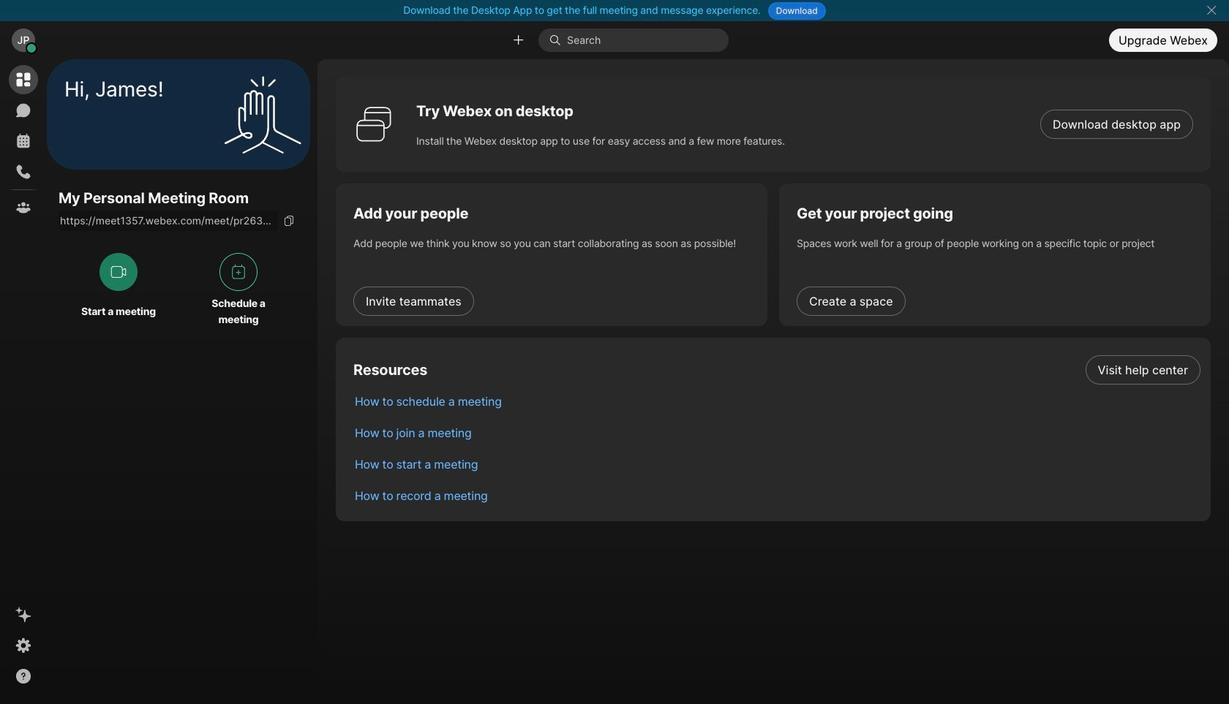 Task type: locate. For each thing, give the bounding box(es) containing it.
1 list item from the top
[[343, 354, 1211, 386]]

None text field
[[59, 211, 278, 231]]

list item
[[343, 354, 1211, 386], [343, 386, 1211, 417], [343, 417, 1211, 449], [343, 449, 1211, 480], [343, 480, 1211, 511]]

navigation
[[0, 59, 47, 705]]

4 list item from the top
[[343, 449, 1211, 480]]

cancel_16 image
[[1206, 4, 1217, 16]]



Task type: describe. For each thing, give the bounding box(es) containing it.
3 list item from the top
[[343, 417, 1211, 449]]

5 list item from the top
[[343, 480, 1211, 511]]

two hands high fiving image
[[219, 71, 307, 158]]

2 list item from the top
[[343, 386, 1211, 417]]

webex tab list
[[9, 65, 38, 222]]



Task type: vqa. For each thing, say whether or not it's contained in the screenshot.
list item
yes



